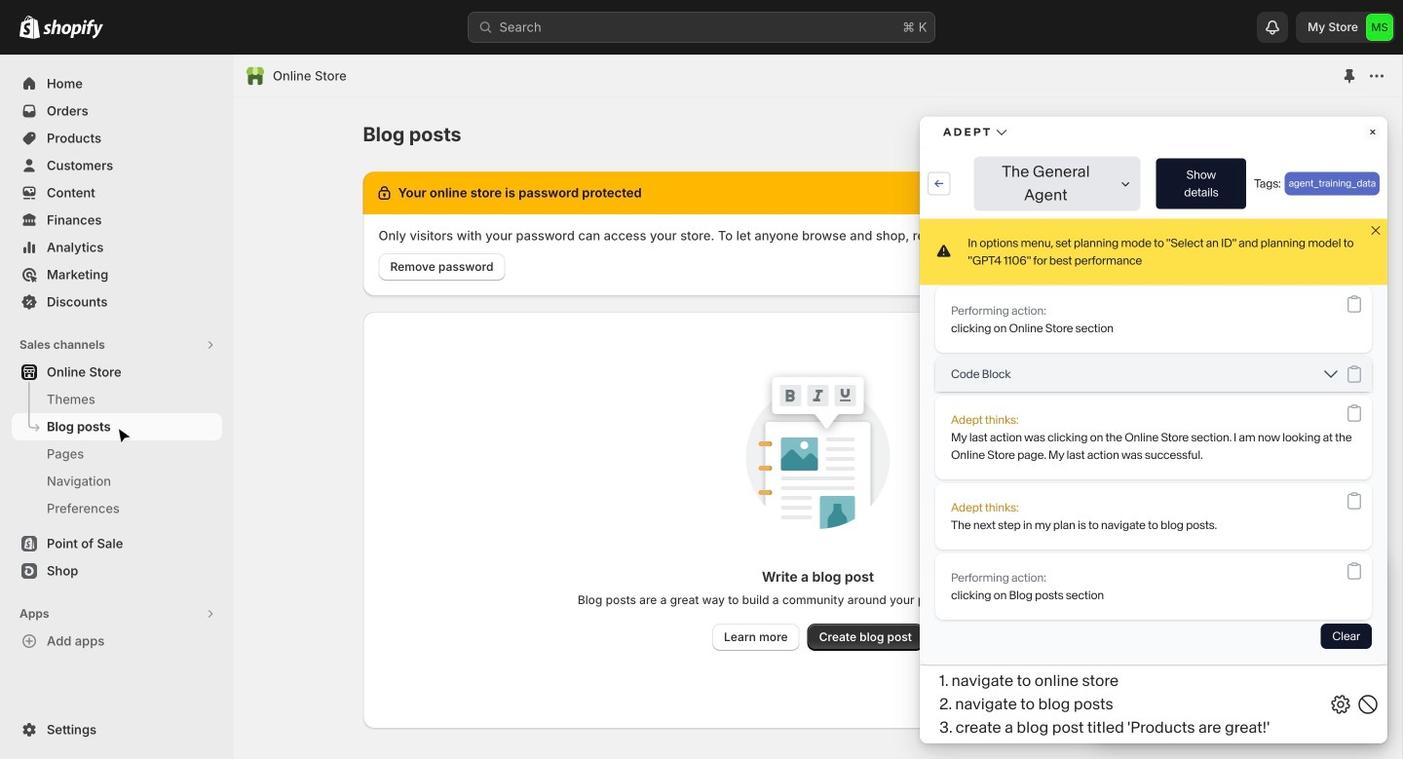 Task type: locate. For each thing, give the bounding box(es) containing it.
0 horizontal spatial shopify image
[[19, 15, 40, 39]]

online store image
[[246, 66, 265, 86]]

1 horizontal spatial shopify image
[[43, 19, 103, 39]]

shopify image
[[19, 15, 40, 39], [43, 19, 103, 39]]



Task type: vqa. For each thing, say whether or not it's contained in the screenshot.
Shopify IMAGE
yes



Task type: describe. For each thing, give the bounding box(es) containing it.
my store image
[[1367, 14, 1394, 41]]



